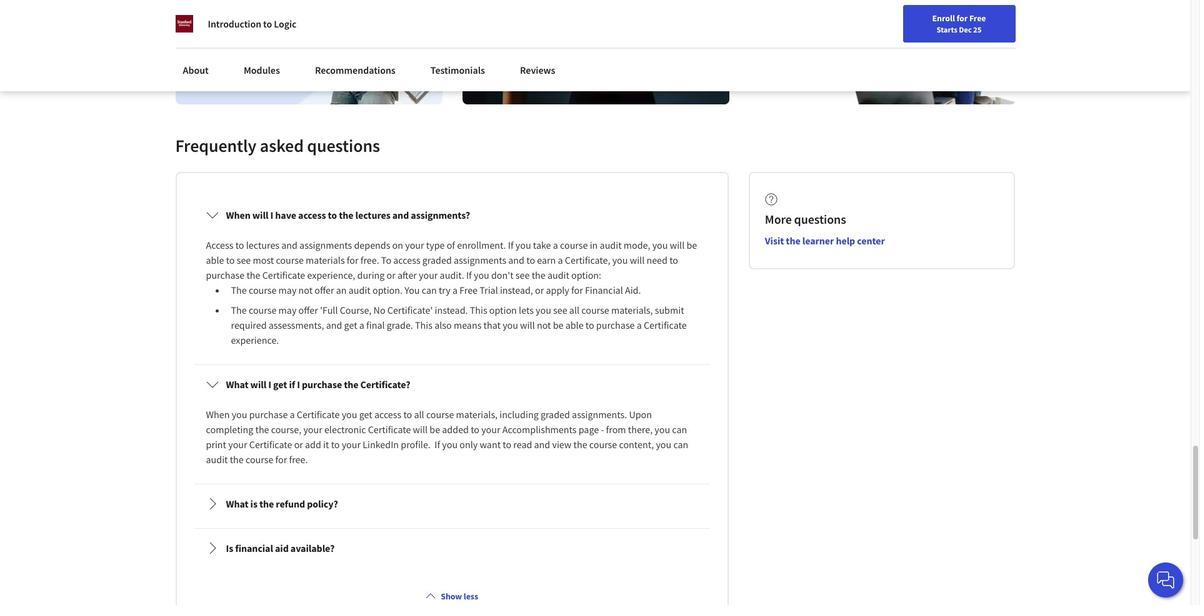 Task type: locate. For each thing, give the bounding box(es) containing it.
modules
[[244, 64, 280, 76]]

aid.
[[625, 284, 641, 297]]

0 vertical spatial lectures
[[356, 209, 391, 222]]

0 vertical spatial able
[[206, 254, 224, 267]]

materials, up added
[[456, 409, 498, 421]]

purchase down access
[[206, 269, 245, 282]]

0 vertical spatial not
[[299, 284, 313, 297]]

lectures up most
[[246, 239, 280, 252]]

be left added
[[430, 424, 440, 436]]

will left have
[[253, 209, 269, 222]]

able down apply
[[566, 319, 584, 332]]

a up course,
[[290, 409, 295, 421]]

1 horizontal spatial not
[[537, 319, 551, 332]]

2 horizontal spatial get
[[359, 409, 373, 421]]

get inside when you purchase a certificate you get access to all course materials, including graded assignments. upon completing the course, your electronic certificate will be added to your accomplishments page - from there, you can print your certificate or add it to your linkedin profile.  if you only want to read and view the course content, you can audit the course for free.
[[359, 409, 373, 421]]

type
[[426, 239, 445, 252]]

0 vertical spatial offer
[[315, 284, 334, 297]]

it
[[323, 439, 329, 451]]

course
[[560, 239, 588, 252], [276, 254, 304, 267], [249, 284, 277, 297], [249, 304, 277, 317], [582, 304, 610, 317], [426, 409, 454, 421], [590, 439, 617, 451], [246, 454, 274, 466]]

2 horizontal spatial or
[[535, 284, 544, 297]]

0 horizontal spatial assignments
[[300, 239, 352, 252]]

you down 'mode,'
[[613, 254, 628, 267]]

0 vertical spatial questions
[[307, 135, 380, 157]]

or
[[387, 269, 396, 282], [535, 284, 544, 297], [294, 439, 303, 451]]

get inside the course may offer 'full course, no certificate' instead. this option lets you see all course materials, submit required assessments, and get a final grade. this also means that you will not be able to purchase a certificate experience.
[[344, 319, 357, 332]]

or up option.
[[387, 269, 396, 282]]

0 vertical spatial the
[[231, 284, 247, 297]]

get left if
[[273, 379, 287, 391]]

access up after
[[394, 254, 421, 267]]

apply
[[546, 284, 570, 297]]

audit
[[600, 239, 622, 252], [548, 269, 570, 282], [349, 284, 371, 297], [206, 454, 228, 466]]

be right 'mode,'
[[687, 239, 697, 252]]

add
[[305, 439, 321, 451]]

2 vertical spatial see
[[554, 304, 568, 317]]

2 may from the top
[[279, 304, 297, 317]]

what left is
[[226, 498, 249, 511]]

1 vertical spatial this
[[415, 319, 433, 332]]

2 what from the top
[[226, 498, 249, 511]]

to left read
[[503, 439, 512, 451]]

1 vertical spatial when
[[206, 409, 230, 421]]

not down apply
[[537, 319, 551, 332]]

you up "electronic"
[[342, 409, 357, 421]]

when for when will i have access to the lectures and assignments?
[[226, 209, 251, 222]]

graded down type
[[423, 254, 452, 267]]

0 horizontal spatial all
[[414, 409, 424, 421]]

and down 'full
[[326, 319, 342, 332]]

graded inside access to lectures and assignments depends on your type of enrollment. if you take a course in audit mode, you will be able to see most course materials for free. to access graded assignments and to earn a certificate, you will need to purchase the certificate experience, during or after your audit. if you don't see the audit option:
[[423, 254, 452, 267]]

and inside the course may offer 'full course, no certificate' instead. this option lets you see all course materials, submit required assessments, and get a final grade. this also means that you will not be able to purchase a certificate experience.
[[326, 319, 342, 332]]

you down added
[[442, 439, 458, 451]]

0 horizontal spatial free
[[460, 284, 478, 297]]

english button
[[929, 0, 1004, 41]]

0 vertical spatial free.
[[361, 254, 379, 267]]

access inside when you purchase a certificate you get access to all course materials, including graded assignments. upon completing the course, your electronic certificate will be added to your accomplishments page - from there, you can print your certificate or add it to your linkedin profile.  if you only want to read and view the course content, you can audit the course for free.
[[375, 409, 402, 421]]

means
[[454, 319, 482, 332]]

lectures inside dropdown button
[[356, 209, 391, 222]]

0 vertical spatial or
[[387, 269, 396, 282]]

2 horizontal spatial be
[[687, 239, 697, 252]]

0 horizontal spatial or
[[294, 439, 303, 451]]

graded
[[423, 254, 452, 267], [541, 409, 570, 421]]

graded inside when you purchase a certificate you get access to all course materials, including graded assignments. upon completing the course, your electronic certificate will be added to your accomplishments page - from there, you can print your certificate or add it to your linkedin profile.  if you only want to read and view the course content, you can audit the course for free.
[[541, 409, 570, 421]]

be inside the course may offer 'full course, no certificate' instead. this option lets you see all course materials, submit required assessments, and get a final grade. this also means that you will not be able to purchase a certificate experience.
[[553, 319, 564, 332]]

logic
[[274, 18, 297, 30]]

your up the course may not offer an audit option. you can try a free trial instead, or apply for financial aid.
[[419, 269, 438, 282]]

2 vertical spatial or
[[294, 439, 303, 451]]

0 horizontal spatial graded
[[423, 254, 452, 267]]

when
[[226, 209, 251, 222], [206, 409, 230, 421]]

1 vertical spatial may
[[279, 304, 297, 317]]

certificate down submit
[[644, 319, 687, 332]]

to down access
[[226, 254, 235, 267]]

may
[[279, 284, 297, 297], [279, 304, 297, 317]]

1 horizontal spatial free
[[970, 13, 987, 24]]

and down accomplishments
[[534, 439, 550, 451]]

center
[[858, 235, 885, 247]]

0 vertical spatial free
[[970, 13, 987, 24]]

1 horizontal spatial all
[[570, 304, 580, 317]]

recommendations
[[315, 64, 396, 76]]

1 vertical spatial what
[[226, 498, 249, 511]]

2 vertical spatial if
[[435, 439, 440, 451]]

what is the refund policy?
[[226, 498, 338, 511]]

2 horizontal spatial if
[[508, 239, 514, 252]]

i left have
[[270, 209, 273, 222]]

1 vertical spatial access
[[394, 254, 421, 267]]

0 vertical spatial graded
[[423, 254, 452, 267]]

1 vertical spatial assignments
[[454, 254, 507, 267]]

1 vertical spatial get
[[273, 379, 287, 391]]

0 vertical spatial see
[[237, 254, 251, 267]]

1 horizontal spatial see
[[516, 269, 530, 282]]

to up materials
[[328, 209, 337, 222]]

0 horizontal spatial if
[[435, 439, 440, 451]]

you up "completing"
[[232, 409, 247, 421]]

option.
[[373, 284, 403, 297]]

the left course,
[[255, 424, 269, 436]]

1 vertical spatial offer
[[299, 304, 318, 317]]

not
[[299, 284, 313, 297], [537, 319, 551, 332]]

2 the from the top
[[231, 304, 247, 317]]

graded up accomplishments
[[541, 409, 570, 421]]

0 vertical spatial all
[[570, 304, 580, 317]]

None search field
[[178, 8, 478, 33]]

0 vertical spatial may
[[279, 284, 297, 297]]

the up materials
[[339, 209, 354, 222]]

you up "trial"
[[474, 269, 490, 282]]

experience,
[[307, 269, 355, 282]]

1 vertical spatial not
[[537, 319, 551, 332]]

to down financial
[[586, 319, 595, 332]]

0 vertical spatial when
[[226, 209, 251, 222]]

see inside the course may offer 'full course, no certificate' instead. this option lets you see all course materials, submit required assessments, and get a final grade. this also means that you will not be able to purchase a certificate experience.
[[554, 304, 568, 317]]

certificate,
[[565, 254, 611, 267]]

i
[[270, 209, 273, 222], [268, 379, 271, 391], [297, 379, 300, 391]]

purchase down financial
[[597, 319, 635, 332]]

assignments.
[[572, 409, 627, 421]]

grade.
[[387, 319, 413, 332]]

help
[[836, 235, 856, 247]]

if right profile.
[[435, 439, 440, 451]]

to inside the course may offer 'full course, no certificate' instead. this option lets you see all course materials, submit required assessments, and get a final grade. this also means that you will not be able to purchase a certificate experience.
[[586, 319, 595, 332]]

materials,
[[612, 304, 653, 317], [456, 409, 498, 421]]

free left "trial"
[[460, 284, 478, 297]]

be inside access to lectures and assignments depends on your type of enrollment. if you take a course in audit mode, you will be able to see most course materials for free. to access graded assignments and to earn a certificate, you will need to purchase the certificate experience, during or after your audit. if you don't see the audit option:
[[687, 239, 697, 252]]

1 vertical spatial can
[[672, 424, 687, 436]]

free inside list
[[460, 284, 478, 297]]

2 vertical spatial get
[[359, 409, 373, 421]]

access
[[298, 209, 326, 222], [394, 254, 421, 267], [375, 409, 402, 421]]

1 vertical spatial all
[[414, 409, 424, 421]]

0 vertical spatial assignments
[[300, 239, 352, 252]]

2 vertical spatial be
[[430, 424, 440, 436]]

0 vertical spatial access
[[298, 209, 326, 222]]

all down option:
[[570, 304, 580, 317]]

will inside the course may offer 'full course, no certificate' instead. this option lets you see all course materials, submit required assessments, and get a final grade. this also means that you will not be able to purchase a certificate experience.
[[520, 319, 535, 332]]

course up required
[[249, 304, 277, 317]]

the for the course may offer 'full course, no certificate' instead. this option lets you see all course materials, submit required assessments, and get a final grade. this also means that you will not be able to purchase a certificate experience.
[[231, 304, 247, 317]]

chat with us image
[[1156, 570, 1176, 590]]

1 horizontal spatial lectures
[[356, 209, 391, 222]]

1 horizontal spatial graded
[[541, 409, 570, 421]]

1 vertical spatial able
[[566, 319, 584, 332]]

1 vertical spatial free.
[[289, 454, 308, 466]]

questions
[[307, 135, 380, 157], [795, 212, 847, 227]]

instead.
[[435, 304, 468, 317]]

or left the add
[[294, 439, 303, 451]]

when up access
[[226, 209, 251, 222]]

when inside dropdown button
[[226, 209, 251, 222]]

modules link
[[236, 56, 288, 84]]

1 vertical spatial materials,
[[456, 409, 498, 421]]

0 horizontal spatial able
[[206, 254, 224, 267]]

will up profile.
[[413, 424, 428, 436]]

1 horizontal spatial or
[[387, 269, 396, 282]]

is financial aid available?
[[226, 542, 335, 555]]

about
[[183, 64, 209, 76]]

and up the on
[[393, 209, 409, 222]]

access right have
[[298, 209, 326, 222]]

audit right an on the top left
[[349, 284, 371, 297]]

you right content,
[[656, 439, 672, 451]]

1 horizontal spatial get
[[344, 319, 357, 332]]

purchase inside the course may offer 'full course, no certificate' instead. this option lets you see all course materials, submit required assessments, and get a final grade. this also means that you will not be able to purchase a certificate experience.
[[597, 319, 635, 332]]

audit down print
[[206, 454, 228, 466]]

introduction
[[208, 18, 261, 30]]

materials, inside the course may offer 'full course, no certificate' instead. this option lets you see all course materials, submit required assessments, and get a final grade. this also means that you will not be able to purchase a certificate experience.
[[612, 304, 653, 317]]

assignments up materials
[[300, 239, 352, 252]]

upon
[[629, 409, 652, 421]]

required
[[231, 319, 267, 332]]

be inside when you purchase a certificate you get access to all course materials, including graded assignments. upon completing the course, your electronic certificate will be added to your accomplishments page - from there, you can print your certificate or add it to your linkedin profile.  if you only want to read and view the course content, you can audit the course for free.
[[430, 424, 440, 436]]

get down course,
[[344, 319, 357, 332]]

able inside access to lectures and assignments depends on your type of enrollment. if you take a course in audit mode, you will be able to see most course materials for free. to access graded assignments and to earn a certificate, you will need to purchase the certificate experience, during or after your audit. if you don't see the audit option:
[[206, 254, 224, 267]]

access down certificate?
[[375, 409, 402, 421]]

course down most
[[249, 284, 277, 297]]

1 vertical spatial be
[[553, 319, 564, 332]]

electronic
[[325, 424, 366, 436]]

on
[[392, 239, 403, 252]]

lectures up depends
[[356, 209, 391, 222]]

purchase inside when you purchase a certificate you get access to all course materials, including graded assignments. upon completing the course, your electronic certificate will be added to your accomplishments page - from there, you can print your certificate or add it to your linkedin profile.  if you only want to read and view the course content, you can audit the course for free.
[[249, 409, 288, 421]]

able down access
[[206, 254, 224, 267]]

1 horizontal spatial if
[[466, 269, 472, 282]]

for inside when you purchase a certificate you get access to all course materials, including graded assignments. upon completing the course, your electronic certificate will be added to your accomplishments page - from there, you can print your certificate or add it to your linkedin profile.  if you only want to read and view the course content, you can audit the course for free.
[[276, 454, 287, 466]]

show less button
[[421, 586, 483, 605]]

is financial aid available? button
[[196, 531, 708, 566]]

assignments
[[300, 239, 352, 252], [454, 254, 507, 267]]

financial
[[585, 284, 623, 297]]

can right content,
[[674, 439, 689, 451]]

2 vertical spatial access
[[375, 409, 402, 421]]

what inside dropdown button
[[226, 498, 249, 511]]

free inside enroll for free starts dec 25
[[970, 13, 987, 24]]

will
[[253, 209, 269, 222], [670, 239, 685, 252], [630, 254, 645, 267], [520, 319, 535, 332], [251, 379, 267, 391], [413, 424, 428, 436]]

1 horizontal spatial materials,
[[612, 304, 653, 317]]

the right is
[[260, 498, 274, 511]]

free. inside when you purchase a certificate you get access to all course materials, including graded assignments. upon completing the course, your electronic certificate will be added to your accomplishments page - from there, you can print your certificate or add it to your linkedin profile.  if you only want to read and view the course content, you can audit the course for free.
[[289, 454, 308, 466]]

can left try
[[422, 284, 437, 297]]

option:
[[572, 269, 602, 282]]

to right it
[[331, 439, 340, 451]]

from
[[606, 424, 626, 436]]

course,
[[271, 424, 302, 436]]

after
[[398, 269, 417, 282]]

1 horizontal spatial free.
[[361, 254, 379, 267]]

0 horizontal spatial get
[[273, 379, 287, 391]]

most
[[253, 254, 274, 267]]

the inside the course may offer 'full course, no certificate' instead. this option lets you see all course materials, submit required assessments, and get a final grade. this also means that you will not be able to purchase a certificate experience.
[[231, 304, 247, 317]]

1 vertical spatial lectures
[[246, 239, 280, 252]]

this left also
[[415, 319, 433, 332]]

list containing when will i have access to the lectures and assignments?
[[192, 193, 713, 597]]

certificate down most
[[262, 269, 305, 282]]

25
[[974, 24, 982, 34]]

1 horizontal spatial be
[[553, 319, 564, 332]]

0 horizontal spatial be
[[430, 424, 440, 436]]

enroll
[[933, 13, 955, 24]]

more
[[765, 212, 792, 227]]

show less
[[441, 591, 478, 602]]

purchase
[[206, 269, 245, 282], [597, 319, 635, 332], [302, 379, 342, 391], [249, 409, 288, 421]]

1 the from the top
[[231, 284, 247, 297]]

1 vertical spatial the
[[231, 304, 247, 317]]

questions up learner
[[795, 212, 847, 227]]

certificate
[[262, 269, 305, 282], [644, 319, 687, 332], [297, 409, 340, 421], [368, 424, 411, 436], [249, 439, 292, 451]]

during
[[357, 269, 385, 282]]

will down the lets
[[520, 319, 535, 332]]

0 vertical spatial be
[[687, 239, 697, 252]]

for up during
[[347, 254, 359, 267]]

0 horizontal spatial materials,
[[456, 409, 498, 421]]

what is the refund policy? button
[[196, 487, 708, 522]]

access inside the when will i have access to the lectures and assignments? dropdown button
[[298, 209, 326, 222]]

certificate inside access to lectures and assignments depends on your type of enrollment. if you take a course in audit mode, you will be able to see most course materials for free. to access graded assignments and to earn a certificate, you will need to purchase the certificate experience, during or after your audit. if you don't see the audit option:
[[262, 269, 305, 282]]

be
[[687, 239, 697, 252], [553, 319, 564, 332], [430, 424, 440, 436]]

when inside when you purchase a certificate you get access to all course materials, including graded assignments. upon completing the course, your electronic certificate will be added to your accomplishments page - from there, you can print your certificate or add it to your linkedin profile.  if you only want to read and view the course content, you can audit the course for free.
[[206, 409, 230, 421]]

what for what will i get if i purchase the certificate?
[[226, 379, 249, 391]]

1 horizontal spatial questions
[[795, 212, 847, 227]]

what inside dropdown button
[[226, 379, 249, 391]]

reviews link
[[513, 56, 563, 84]]

may inside the course may offer 'full course, no certificate' instead. this option lets you see all course materials, submit required assessments, and get a final grade. this also means that you will not be able to purchase a certificate experience.
[[279, 304, 297, 317]]

accomplishments
[[503, 424, 577, 436]]

a left final
[[359, 319, 365, 332]]

the course may not offer an audit option. you can try a free trial instead, or apply for financial aid.
[[231, 284, 641, 297]]

don't
[[492, 269, 514, 282]]

2 horizontal spatial see
[[554, 304, 568, 317]]

for inside access to lectures and assignments depends on your type of enrollment. if you take a course in audit mode, you will be able to see most course materials for free. to access graded assignments and to earn a certificate, you will need to purchase the certificate experience, during or after your audit. if you don't see the audit option:
[[347, 254, 359, 267]]

for down course,
[[276, 454, 287, 466]]

0 horizontal spatial free.
[[289, 454, 308, 466]]

1 what from the top
[[226, 379, 249, 391]]

not down experience,
[[299, 284, 313, 297]]

may for offer
[[279, 304, 297, 317]]

be down apply
[[553, 319, 564, 332]]

get up "electronic"
[[359, 409, 373, 421]]

lectures
[[356, 209, 391, 222], [246, 239, 280, 252]]

offer down experience,
[[315, 284, 334, 297]]

testimonials
[[431, 64, 485, 76]]

list
[[192, 193, 713, 597]]

audit up apply
[[548, 269, 570, 282]]

0 vertical spatial materials,
[[612, 304, 653, 317]]

your up the add
[[304, 424, 323, 436]]

i for get
[[268, 379, 271, 391]]

1 vertical spatial free
[[460, 284, 478, 297]]

mode,
[[624, 239, 651, 252]]

depends
[[354, 239, 391, 252]]

all inside when you purchase a certificate you get access to all course materials, including graded assignments. upon completing the course, your electronic certificate will be added to your accomplishments page - from there, you can print your certificate or add it to your linkedin profile.  if you only want to read and view the course content, you can audit the course for free.
[[414, 409, 424, 421]]

to up the only
[[471, 424, 480, 436]]

1 horizontal spatial able
[[566, 319, 584, 332]]

purchase right if
[[302, 379, 342, 391]]

want
[[480, 439, 501, 451]]

and
[[393, 209, 409, 222], [282, 239, 298, 252], [509, 254, 525, 267], [326, 319, 342, 332], [534, 439, 550, 451]]

1 vertical spatial graded
[[541, 409, 570, 421]]

free. inside access to lectures and assignments depends on your type of enrollment. if you take a course in audit mode, you will be able to see most course materials for free. to access graded assignments and to earn a certificate, you will need to purchase the certificate experience, during or after your audit. if you don't see the audit option:
[[361, 254, 379, 267]]

0 horizontal spatial see
[[237, 254, 251, 267]]

including
[[500, 409, 539, 421]]

a right try
[[453, 284, 458, 297]]

free. up during
[[361, 254, 379, 267]]

your down "electronic"
[[342, 439, 361, 451]]

see left most
[[237, 254, 251, 267]]

0 vertical spatial what
[[226, 379, 249, 391]]

see down apply
[[554, 304, 568, 317]]

1 may from the top
[[279, 284, 297, 297]]

your down "completing"
[[228, 439, 247, 451]]

1 horizontal spatial this
[[470, 304, 488, 317]]

final
[[366, 319, 385, 332]]

audit inside when you purchase a certificate you get access to all course materials, including graded assignments. upon completing the course, your electronic certificate will be added to your accomplishments page - from there, you can print your certificate or add it to your linkedin profile.  if you only want to read and view the course content, you can audit the course for free.
[[206, 454, 228, 466]]

if right audit.
[[466, 269, 472, 282]]

or left apply
[[535, 284, 544, 297]]

profile.
[[401, 439, 431, 451]]

0 vertical spatial get
[[344, 319, 357, 332]]

only
[[460, 439, 478, 451]]

0 horizontal spatial lectures
[[246, 239, 280, 252]]

or inside access to lectures and assignments depends on your type of enrollment. if you take a course in audit mode, you will be able to see most course materials for free. to access graded assignments and to earn a certificate, you will need to purchase the certificate experience, during or after your audit. if you don't see the audit option:
[[387, 269, 396, 282]]

can right there,
[[672, 424, 687, 436]]



Task type: describe. For each thing, give the bounding box(es) containing it.
recommendations link
[[308, 56, 403, 84]]

all inside the course may offer 'full course, no certificate' instead. this option lets you see all course materials, submit required assessments, and get a final grade. this also means that you will not be able to purchase a certificate experience.
[[570, 304, 580, 317]]

offer inside the course may offer 'full course, no certificate' instead. this option lets you see all course materials, submit required assessments, and get a final grade. this also means that you will not be able to purchase a certificate experience.
[[299, 304, 318, 317]]

when you purchase a certificate you get access to all course materials, including graded assignments. upon completing the course, your electronic certificate will be added to your accomplishments page - from there, you can print your certificate or add it to your linkedin profile.  if you only want to read and view the course content, you can audit the course for free.
[[206, 409, 691, 466]]

view
[[552, 439, 572, 451]]

to right need
[[670, 254, 679, 267]]

policy?
[[307, 498, 338, 511]]

0 vertical spatial this
[[470, 304, 488, 317]]

course down -
[[590, 439, 617, 451]]

your up want
[[482, 424, 501, 436]]

2 vertical spatial can
[[674, 439, 689, 451]]

show
[[441, 591, 462, 602]]

and inside dropdown button
[[393, 209, 409, 222]]

1 vertical spatial questions
[[795, 212, 847, 227]]

starts
[[937, 24, 958, 34]]

to up profile.
[[404, 409, 412, 421]]

added
[[442, 424, 469, 436]]

and down have
[[282, 239, 298, 252]]

for down option:
[[572, 284, 583, 297]]

have
[[275, 209, 296, 222]]

there,
[[628, 424, 653, 436]]

course right most
[[276, 254, 304, 267]]

you
[[405, 284, 420, 297]]

dec
[[959, 24, 972, 34]]

what will i get if i purchase the certificate? button
[[196, 367, 708, 402]]

to left logic
[[263, 18, 272, 30]]

course left the in
[[560, 239, 588, 252]]

1 vertical spatial or
[[535, 284, 544, 297]]

access to lectures and assignments depends on your type of enrollment. if you take a course in audit mode, you will be able to see most course materials for free. to access graded assignments and to earn a certificate, you will need to purchase the certificate experience, during or after your audit. if you don't see the audit option:
[[206, 239, 699, 282]]

more questions
[[765, 212, 847, 227]]

that
[[484, 319, 501, 332]]

0 horizontal spatial not
[[299, 284, 313, 297]]

instead,
[[500, 284, 533, 297]]

get inside dropdown button
[[273, 379, 287, 391]]

when will i have access to the lectures and assignments?
[[226, 209, 470, 222]]

will left if
[[251, 379, 267, 391]]

visit
[[765, 235, 784, 247]]

purchase inside dropdown button
[[302, 379, 342, 391]]

you right there,
[[655, 424, 670, 436]]

the down earn
[[532, 269, 546, 282]]

english
[[951, 14, 982, 27]]

refund
[[276, 498, 305, 511]]

shopping cart: 1 item image
[[899, 9, 923, 29]]

and inside when you purchase a certificate you get access to all course materials, including graded assignments. upon completing the course, your electronic certificate will be added to your accomplishments page - from there, you can print your certificate or add it to your linkedin profile.  if you only want to read and view the course content, you can audit the course for free.
[[534, 439, 550, 451]]

lets
[[519, 304, 534, 317]]

testimonials link
[[423, 56, 493, 84]]

enrollment.
[[457, 239, 506, 252]]

you down 'option'
[[503, 319, 518, 332]]

the left certificate?
[[344, 379, 359, 391]]

if inside when you purchase a certificate you get access to all course materials, including graded assignments. upon completing the course, your electronic certificate will be added to your accomplishments page - from there, you can print your certificate or add it to your linkedin profile.  if you only want to read and view the course content, you can audit the course for free.
[[435, 439, 440, 451]]

not inside the course may offer 'full course, no certificate' instead. this option lets you see all course materials, submit required assessments, and get a final grade. this also means that you will not be able to purchase a certificate experience.
[[537, 319, 551, 332]]

a right take
[[553, 239, 558, 252]]

the right visit
[[786, 235, 801, 247]]

i for have
[[270, 209, 273, 222]]

experience.
[[231, 334, 279, 347]]

1 vertical spatial if
[[466, 269, 472, 282]]

the down page
[[574, 439, 588, 451]]

submit
[[655, 304, 685, 317]]

assessments,
[[269, 319, 324, 332]]

what will i get if i purchase the certificate?
[[226, 379, 411, 391]]

you left take
[[516, 239, 531, 252]]

to right access
[[236, 239, 244, 252]]

frequently
[[175, 135, 257, 157]]

the down most
[[247, 269, 260, 282]]

materials
[[306, 254, 345, 267]]

course down financial
[[582, 304, 610, 317]]

audit.
[[440, 269, 464, 282]]

a inside when you purchase a certificate you get access to all course materials, including graded assignments. upon completing the course, your electronic certificate will be added to your accomplishments page - from there, you can print your certificate or add it to your linkedin profile.  if you only want to read and view the course content, you can audit the course for free.
[[290, 409, 295, 421]]

or inside when you purchase a certificate you get access to all course materials, including graded assignments. upon completing the course, your electronic certificate will be added to your accomplishments page - from there, you can print your certificate or add it to your linkedin profile.  if you only want to read and view the course content, you can audit the course for free.
[[294, 439, 303, 451]]

visit the learner help center link
[[765, 235, 885, 247]]

option
[[490, 304, 517, 317]]

available?
[[291, 542, 335, 555]]

0 vertical spatial if
[[508, 239, 514, 252]]

page
[[579, 424, 599, 436]]

no
[[374, 304, 386, 317]]

frequently asked questions
[[175, 135, 380, 157]]

financial
[[235, 542, 273, 555]]

an
[[336, 284, 347, 297]]

less
[[464, 591, 478, 602]]

and up don't
[[509, 254, 525, 267]]

may for not
[[279, 284, 297, 297]]

lectures inside access to lectures and assignments depends on your type of enrollment. if you take a course in audit mode, you will be able to see most course materials for free. to access graded assignments and to earn a certificate, you will need to purchase the certificate experience, during or after your audit. if you don't see the audit option:
[[246, 239, 280, 252]]

aid
[[275, 542, 289, 555]]

certificate down course,
[[249, 439, 292, 451]]

course,
[[340, 304, 372, 317]]

the for the course may not offer an audit option. you can try a free trial instead, or apply for financial aid.
[[231, 284, 247, 297]]

will down 'mode,'
[[630, 254, 645, 267]]

certificate?
[[361, 379, 411, 391]]

asked
[[260, 135, 304, 157]]

purchase inside access to lectures and assignments depends on your type of enrollment. if you take a course in audit mode, you will be able to see most course materials for free. to access graded assignments and to earn a certificate, you will need to purchase the certificate experience, during or after your audit. if you don't see the audit option:
[[206, 269, 245, 282]]

'full
[[320, 304, 338, 317]]

audit right the in
[[600, 239, 622, 252]]

take
[[533, 239, 551, 252]]

a down aid.
[[637, 319, 642, 332]]

a right earn
[[558, 254, 563, 267]]

i right if
[[297, 379, 300, 391]]

if
[[289, 379, 295, 391]]

need
[[647, 254, 668, 267]]

will right 'mode,'
[[670, 239, 685, 252]]

the down "completing"
[[230, 454, 244, 466]]

course up added
[[426, 409, 454, 421]]

you up need
[[653, 239, 668, 252]]

what for what is the refund policy?
[[226, 498, 249, 511]]

1 vertical spatial see
[[516, 269, 530, 282]]

is
[[226, 542, 233, 555]]

0 horizontal spatial questions
[[307, 135, 380, 157]]

access
[[206, 239, 234, 252]]

of
[[447, 239, 455, 252]]

for inside enroll for free starts dec 25
[[957, 13, 968, 24]]

access inside access to lectures and assignments depends on your type of enrollment. if you take a course in audit mode, you will be able to see most course materials for free. to access graded assignments and to earn a certificate, you will need to purchase the certificate experience, during or after your audit. if you don't see the audit option:
[[394, 254, 421, 267]]

read
[[514, 439, 532, 451]]

introduction to logic
[[208, 18, 297, 30]]

linkedin
[[363, 439, 399, 451]]

when will i have access to the lectures and assignments? button
[[196, 198, 708, 233]]

enroll for free starts dec 25
[[933, 13, 987, 34]]

will inside when you purchase a certificate you get access to all course materials, including graded assignments. upon completing the course, your electronic certificate will be added to your accomplishments page - from there, you can print your certificate or add it to your linkedin profile.  if you only want to read and view the course content, you can audit the course for free.
[[413, 424, 428, 436]]

stanford university image
[[175, 15, 193, 33]]

learner
[[803, 235, 834, 247]]

course down course,
[[246, 454, 274, 466]]

1 horizontal spatial assignments
[[454, 254, 507, 267]]

materials, inside when you purchase a certificate you get access to all course materials, including graded assignments. upon completing the course, your electronic certificate will be added to your accomplishments page - from there, you can print your certificate or add it to your linkedin profile.  if you only want to read and view the course content, you can audit the course for free.
[[456, 409, 498, 421]]

certificate down what will i get if i purchase the certificate?
[[297, 409, 340, 421]]

is
[[251, 498, 258, 511]]

certificate'
[[388, 304, 433, 317]]

when for when you purchase a certificate you get access to all course materials, including graded assignments. upon completing the course, your electronic certificate will be added to your accomplishments page - from there, you can print your certificate or add it to your linkedin profile.  if you only want to read and view the course content, you can audit the course for free.
[[206, 409, 230, 421]]

certificate up "linkedin"
[[368, 424, 411, 436]]

your right the on
[[405, 239, 424, 252]]

trial
[[480, 284, 498, 297]]

you right the lets
[[536, 304, 552, 317]]

0 horizontal spatial this
[[415, 319, 433, 332]]

to inside dropdown button
[[328, 209, 337, 222]]

to
[[381, 254, 392, 267]]

certificate inside the course may offer 'full course, no certificate' instead. this option lets you see all course materials, submit required assessments, and get a final grade. this also means that you will not be able to purchase a certificate experience.
[[644, 319, 687, 332]]

to left earn
[[527, 254, 535, 267]]

able inside the course may offer 'full course, no certificate' instead. this option lets you see all course materials, submit required assessments, and get a final grade. this also means that you will not be able to purchase a certificate experience.
[[566, 319, 584, 332]]

-
[[601, 424, 604, 436]]

0 vertical spatial can
[[422, 284, 437, 297]]

about link
[[175, 56, 216, 84]]

the inside dropdown button
[[260, 498, 274, 511]]

also
[[435, 319, 452, 332]]

print
[[206, 439, 226, 451]]

the course may offer 'full course, no certificate' instead. this option lets you see all course materials, submit required assessments, and get a final grade. this also means that you will not be able to purchase a certificate experience.
[[231, 304, 689, 347]]



Task type: vqa. For each thing, say whether or not it's contained in the screenshot.
Chat with us ICON
yes



